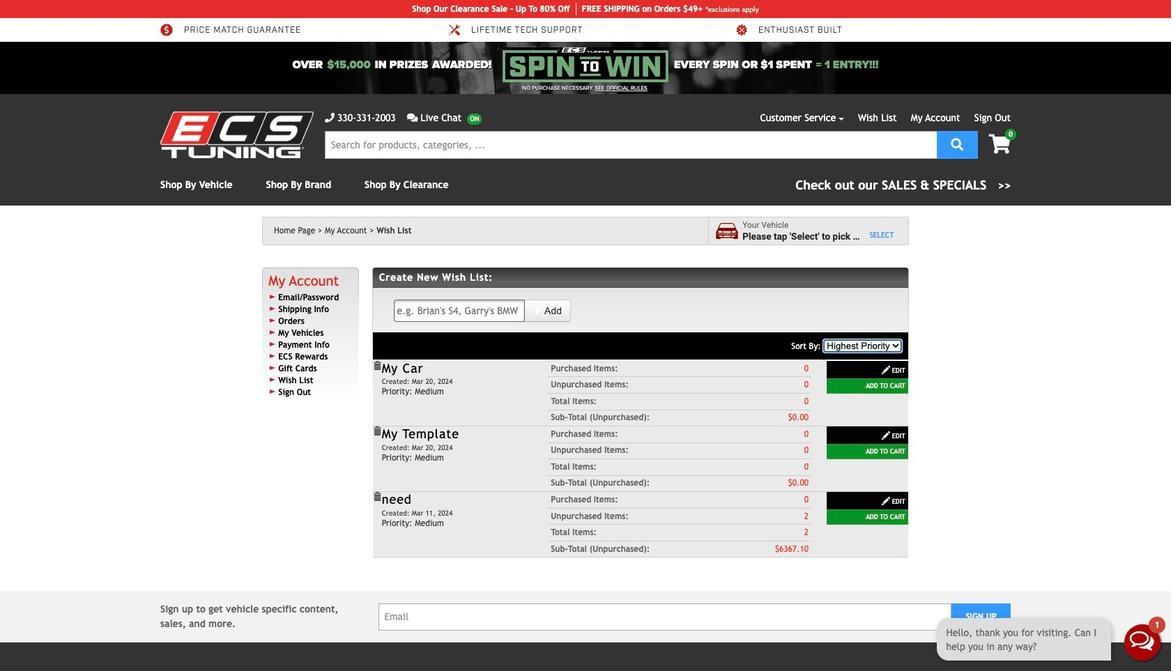 Task type: vqa. For each thing, say whether or not it's contained in the screenshot.
"shopping cart" icon
yes



Task type: describe. For each thing, give the bounding box(es) containing it.
Search text field
[[325, 131, 938, 159]]

delete image
[[372, 493, 382, 502]]

delete image for second white image from the top
[[372, 427, 382, 437]]

shopping cart image
[[989, 135, 1011, 154]]

comments image
[[407, 113, 418, 123]]

ecs tuning image
[[160, 112, 314, 158]]

3 white image from the top
[[882, 497, 891, 507]]

phone image
[[325, 113, 335, 123]]

1 white image from the top
[[882, 365, 891, 375]]

search image
[[952, 138, 964, 150]]



Task type: locate. For each thing, give the bounding box(es) containing it.
ecs tuning 'spin to win' contest logo image
[[503, 47, 669, 82]]

0 vertical spatial white image
[[882, 365, 891, 375]]

2 vertical spatial white image
[[882, 497, 891, 507]]

e.g. Brian's S4, Garry's BMW E92...etc text field
[[394, 300, 525, 322]]

white image
[[533, 307, 543, 317]]

2 delete image from the top
[[372, 427, 382, 437]]

delete image for 3rd white image from the bottom of the page
[[372, 361, 382, 371]]

Email email field
[[378, 604, 952, 631]]

white image
[[882, 365, 891, 375], [882, 431, 891, 441], [882, 497, 891, 507]]

1 delete image from the top
[[372, 361, 382, 371]]

1 vertical spatial delete image
[[372, 427, 382, 437]]

2 white image from the top
[[882, 431, 891, 441]]

delete image
[[372, 361, 382, 371], [372, 427, 382, 437]]

0 vertical spatial delete image
[[372, 361, 382, 371]]

1 vertical spatial white image
[[882, 431, 891, 441]]



